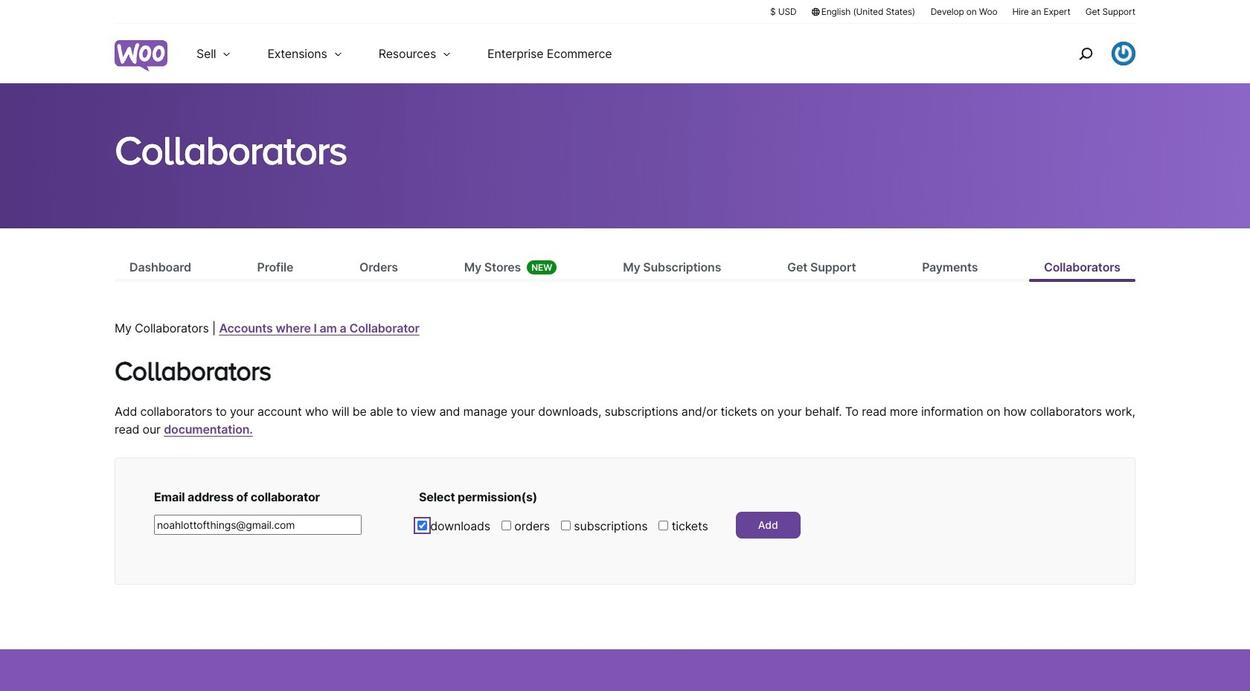 Task type: describe. For each thing, give the bounding box(es) containing it.
search image
[[1074, 42, 1098, 65]]



Task type: vqa. For each thing, say whether or not it's contained in the screenshot.
'Service navigation menu' ELEMENT
yes



Task type: locate. For each thing, give the bounding box(es) containing it.
None checkbox
[[561, 521, 571, 530]]

open account menu image
[[1112, 42, 1135, 65]]

None checkbox
[[417, 521, 427, 530], [501, 521, 511, 530], [659, 521, 668, 530], [417, 521, 427, 530], [501, 521, 511, 530], [659, 521, 668, 530]]

service navigation menu element
[[1047, 29, 1135, 78]]



